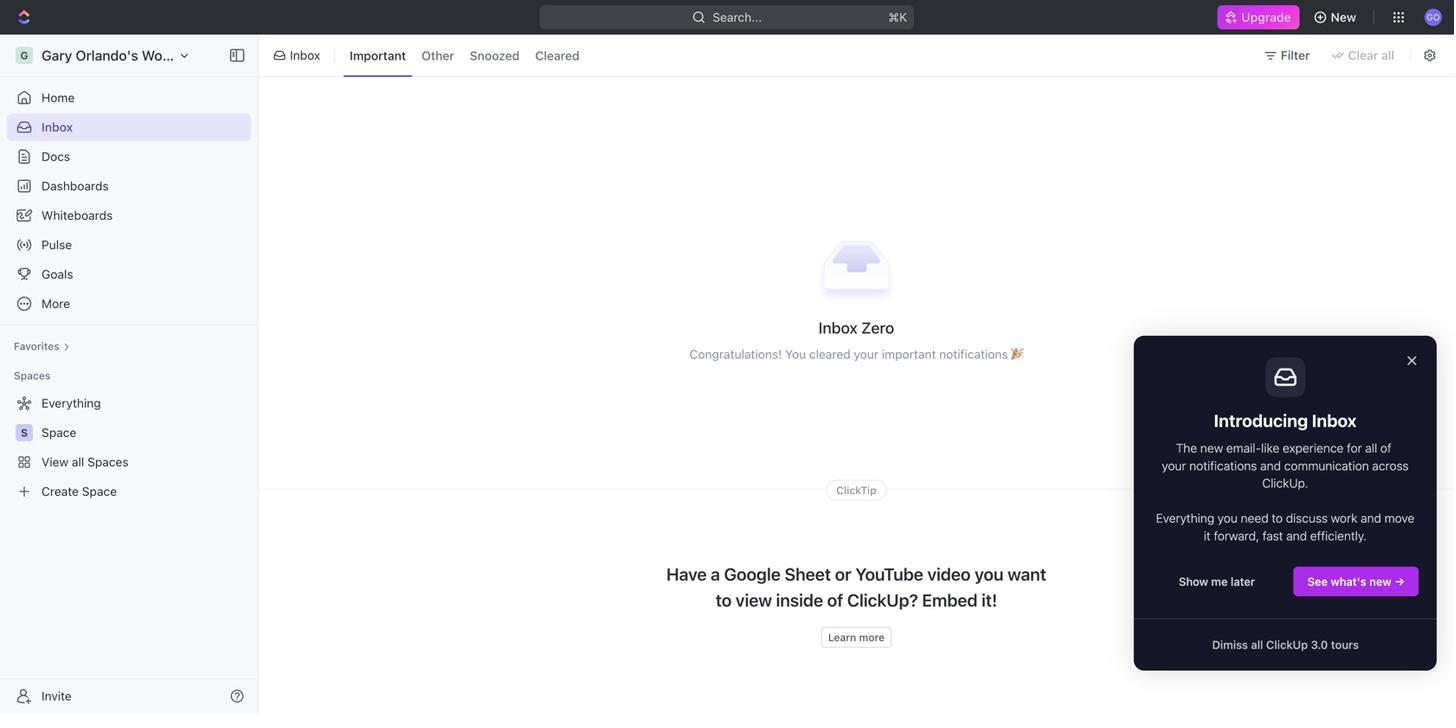 Task type: vqa. For each thing, say whether or not it's contained in the screenshot.
Start date changes changes
no



Task type: locate. For each thing, give the bounding box(es) containing it.
your down 'the'
[[1162, 459, 1186, 473]]

everything up it
[[1156, 511, 1214, 526]]

you up it!
[[975, 564, 1004, 584]]

other
[[422, 48, 454, 63]]

favorites button
[[7, 336, 77, 357]]

go button
[[1419, 3, 1447, 31]]

all inside tree
[[72, 455, 84, 469]]

0 vertical spatial space
[[42, 425, 76, 440]]

0 horizontal spatial you
[[975, 564, 1004, 584]]

of
[[1380, 441, 1391, 455], [827, 590, 843, 610]]

you up forward,
[[1218, 511, 1238, 526]]

efficiently.
[[1310, 529, 1367, 543]]

all inside button
[[1381, 48, 1394, 62]]

and inside the new email-like experience for all of your notifications and communication across clickup.
[[1260, 459, 1281, 473]]

all for clear all
[[1381, 48, 1394, 62]]

all right dimiss
[[1251, 638, 1263, 651]]

0 vertical spatial your
[[854, 347, 878, 361]]

space, , element
[[16, 424, 33, 441]]

your down inbox zero
[[854, 347, 878, 361]]

1 horizontal spatial notifications
[[1189, 459, 1257, 473]]

1 horizontal spatial of
[[1380, 441, 1391, 455]]

all right for
[[1365, 441, 1377, 455]]

create space
[[42, 484, 117, 499]]

whiteboards link
[[7, 202, 251, 229]]

1 vertical spatial your
[[1162, 459, 1186, 473]]

favorites
[[14, 340, 60, 352]]

it!
[[982, 590, 997, 610]]

s
[[21, 427, 28, 439]]

1 horizontal spatial and
[[1286, 529, 1307, 543]]

1 horizontal spatial spaces
[[87, 455, 129, 469]]

congratulations! you cleared your important notifications 🎉
[[689, 347, 1023, 361]]

notifications left the 🎉
[[939, 347, 1008, 361]]

youtube
[[855, 564, 923, 584]]

new inside button
[[1369, 575, 1391, 588]]

1 horizontal spatial to
[[1272, 511, 1283, 526]]

0 vertical spatial and
[[1260, 459, 1281, 473]]

notifications
[[939, 347, 1008, 361], [1189, 459, 1257, 473]]

of up across at the bottom
[[1380, 441, 1391, 455]]

0 vertical spatial you
[[1218, 511, 1238, 526]]

0 vertical spatial of
[[1380, 441, 1391, 455]]

1 horizontal spatial space
[[82, 484, 117, 499]]

go
[[1427, 12, 1440, 22]]

clear
[[1348, 48, 1378, 62]]

space
[[42, 425, 76, 440], [82, 484, 117, 499]]

0 horizontal spatial spaces
[[14, 370, 51, 382]]

everything
[[42, 396, 101, 410], [1156, 511, 1214, 526]]

space down view all spaces
[[82, 484, 117, 499]]

1 horizontal spatial you
[[1218, 511, 1238, 526]]

google
[[724, 564, 781, 584]]

important
[[882, 347, 936, 361]]

forward,
[[1214, 529, 1259, 543]]

pulse
[[42, 238, 72, 252]]

new right 'the'
[[1200, 441, 1223, 455]]

it
[[1204, 529, 1211, 543]]

home link
[[7, 84, 251, 112]]

1 vertical spatial space
[[82, 484, 117, 499]]

me
[[1211, 575, 1228, 588]]

view all spaces link
[[7, 448, 248, 476]]

all right view
[[72, 455, 84, 469]]

0 vertical spatial everything
[[42, 396, 101, 410]]

cleared
[[809, 347, 851, 361]]

1 horizontal spatial your
[[1162, 459, 1186, 473]]

you inside everything you need to discuss work and move it forward, fast and efficiently.
[[1218, 511, 1238, 526]]

everything inside tree
[[42, 396, 101, 410]]

notifications down email-
[[1189, 459, 1257, 473]]

your
[[854, 347, 878, 361], [1162, 459, 1186, 473]]

1 vertical spatial of
[[827, 590, 843, 610]]

all right clear at top right
[[1381, 48, 1394, 62]]

tree containing everything
[[7, 389, 251, 505]]

new
[[1200, 441, 1223, 455], [1369, 575, 1391, 588]]

search...
[[713, 10, 762, 24]]

to up "fast"
[[1272, 511, 1283, 526]]

all for view all spaces
[[72, 455, 84, 469]]

inbox down home
[[42, 120, 73, 134]]

see
[[1307, 575, 1328, 588]]

tree
[[7, 389, 251, 505]]

and right work
[[1361, 511, 1381, 526]]

1 vertical spatial you
[[975, 564, 1004, 584]]

snoozed button
[[464, 42, 526, 69]]

and
[[1260, 459, 1281, 473], [1361, 511, 1381, 526], [1286, 529, 1307, 543]]

spaces up create space link
[[87, 455, 129, 469]]

of inside have a google sheet or youtube video you want to view inside of clickup? embed it!
[[827, 590, 843, 610]]

across
[[1372, 459, 1409, 473]]

tab list
[[340, 31, 589, 80]]

of down or
[[827, 590, 843, 610]]

0 horizontal spatial new
[[1200, 441, 1223, 455]]

introducing
[[1214, 410, 1308, 431]]

have
[[666, 564, 707, 584]]

0 horizontal spatial and
[[1260, 459, 1281, 473]]

all inside button
[[1251, 638, 1263, 651]]

invite
[[42, 689, 72, 703]]

everything inside everything you need to discuss work and move it forward, fast and efficiently.
[[1156, 511, 1214, 526]]

0 vertical spatial new
[[1200, 441, 1223, 455]]

1 vertical spatial spaces
[[87, 455, 129, 469]]

× button
[[1406, 349, 1418, 369]]

you
[[1218, 511, 1238, 526], [975, 564, 1004, 584]]

introducing inbox
[[1214, 410, 1357, 431]]

inbox up for
[[1312, 410, 1357, 431]]

0 horizontal spatial to
[[716, 590, 732, 610]]

spaces
[[14, 370, 51, 382], [87, 455, 129, 469]]

new inside the new email-like experience for all of your notifications and communication across clickup.
[[1200, 441, 1223, 455]]

work
[[1331, 511, 1357, 526]]

sheet
[[785, 564, 831, 584]]

0 vertical spatial to
[[1272, 511, 1283, 526]]

to down a
[[716, 590, 732, 610]]

spaces down favorites
[[14, 370, 51, 382]]

a
[[711, 564, 720, 584]]

new left →
[[1369, 575, 1391, 588]]

need
[[1241, 511, 1269, 526]]

1 vertical spatial new
[[1369, 575, 1391, 588]]

and down like
[[1260, 459, 1281, 473]]

space up view
[[42, 425, 76, 440]]

0 vertical spatial notifications
[[939, 347, 1008, 361]]

0 horizontal spatial of
[[827, 590, 843, 610]]

0 horizontal spatial everything
[[42, 396, 101, 410]]

everything up view all spaces
[[42, 396, 101, 410]]

1 horizontal spatial new
[[1369, 575, 1391, 588]]

learn
[[828, 631, 856, 643]]

to
[[1272, 511, 1283, 526], [716, 590, 732, 610]]

and down discuss
[[1286, 529, 1307, 543]]

notifications inside the new email-like experience for all of your notifications and communication across clickup.
[[1189, 459, 1257, 473]]

all for dimiss all clickup 3.0 tours
[[1251, 638, 1263, 651]]

docs
[[42, 149, 70, 164]]

everything for everything
[[42, 396, 101, 410]]

new
[[1331, 10, 1356, 24]]

other button
[[416, 42, 460, 69]]

2 horizontal spatial and
[[1361, 511, 1381, 526]]

1 vertical spatial everything
[[1156, 511, 1214, 526]]

to inside have a google sheet or youtube video you want to view inside of clickup? embed it!
[[716, 590, 732, 610]]

1 vertical spatial notifications
[[1189, 459, 1257, 473]]

1 horizontal spatial everything
[[1156, 511, 1214, 526]]

1 vertical spatial to
[[716, 590, 732, 610]]



Task type: describe. For each thing, give the bounding box(es) containing it.
cleared
[[535, 48, 580, 63]]

whiteboards
[[42, 208, 113, 222]]

docs link
[[7, 143, 251, 170]]

clickup?
[[847, 590, 918, 610]]

tree inside 'sidebar' 'navigation'
[[7, 389, 251, 505]]

more
[[42, 296, 70, 311]]

what's
[[1331, 575, 1366, 588]]

filter
[[1281, 48, 1310, 62]]

you
[[785, 347, 806, 361]]

learn more link
[[821, 627, 892, 648]]

show me later button
[[1165, 567, 1269, 596]]

goals
[[42, 267, 73, 281]]

experience
[[1283, 441, 1344, 455]]

gary
[[42, 47, 72, 64]]

discuss
[[1286, 511, 1328, 526]]

see what's new →
[[1307, 575, 1405, 588]]

congratulations!
[[689, 347, 782, 361]]

g
[[20, 49, 28, 61]]

space link
[[42, 419, 248, 447]]

the
[[1176, 441, 1197, 455]]

upgrade link
[[1217, 5, 1300, 29]]

dashboards
[[42, 179, 109, 193]]

move
[[1384, 511, 1414, 526]]

your inside the new email-like experience for all of your notifications and communication across clickup.
[[1162, 459, 1186, 473]]

new button
[[1307, 3, 1367, 31]]

0 horizontal spatial notifications
[[939, 347, 1008, 361]]

clicktip
[[836, 484, 876, 497]]

or
[[835, 564, 851, 584]]

inbox zero
[[819, 318, 894, 337]]

see what's new → button
[[1293, 566, 1419, 597]]

home
[[42, 90, 75, 105]]

inbox inside navigation
[[1312, 410, 1357, 431]]

goals link
[[7, 261, 251, 288]]

0 horizontal spatial space
[[42, 425, 76, 440]]

clickup
[[1266, 638, 1308, 651]]

dimiss
[[1212, 638, 1248, 651]]

inbox link
[[7, 113, 251, 141]]

want
[[1007, 564, 1046, 584]]

zero
[[861, 318, 894, 337]]

view
[[42, 455, 68, 469]]

filter button
[[1257, 42, 1320, 69]]

for
[[1347, 441, 1362, 455]]

more button
[[7, 290, 251, 318]]

you inside have a google sheet or youtube video you want to view inside of clickup? embed it!
[[975, 564, 1004, 584]]

create
[[42, 484, 79, 499]]

like
[[1261, 441, 1279, 455]]

embed
[[922, 590, 978, 610]]

dimiss all clickup 3.0 tours
[[1212, 638, 1359, 651]]

show me later
[[1179, 575, 1255, 588]]

everything for everything you need to discuss work and move it forward, fast and efficiently.
[[1156, 511, 1214, 526]]

clear all
[[1348, 48, 1394, 62]]

have a google sheet or youtube video you want to view inside of clickup? embed it!
[[666, 564, 1046, 610]]

everything link
[[7, 389, 248, 417]]

learn more
[[828, 631, 885, 643]]

important button
[[344, 42, 412, 69]]

tours
[[1331, 638, 1359, 651]]

to inside everything you need to discuss work and move it forward, fast and efficiently.
[[1272, 511, 1283, 526]]

gary orlando's workspace
[[42, 47, 213, 64]]

orlando's
[[76, 47, 138, 64]]

all inside the new email-like experience for all of your notifications and communication across clickup.
[[1365, 441, 1377, 455]]

⌘k
[[888, 10, 907, 24]]

fast
[[1262, 529, 1283, 543]]

video
[[927, 564, 971, 584]]

clickup.
[[1262, 476, 1308, 490]]

inbox up cleared
[[819, 318, 857, 337]]

pulse link
[[7, 231, 251, 259]]

0 vertical spatial spaces
[[14, 370, 51, 382]]

1 vertical spatial and
[[1361, 511, 1381, 526]]

sidebar navigation
[[0, 35, 262, 713]]

🎉
[[1011, 347, 1023, 361]]

×
[[1406, 349, 1418, 369]]

0 horizontal spatial your
[[854, 347, 878, 361]]

dimiss all clickup 3.0 tours button
[[1198, 630, 1373, 659]]

of inside the new email-like experience for all of your notifications and communication across clickup.
[[1380, 441, 1391, 455]]

show
[[1179, 575, 1208, 588]]

communication
[[1284, 459, 1369, 473]]

more
[[859, 631, 885, 643]]

clear all button
[[1324, 42, 1405, 69]]

2 vertical spatial and
[[1286, 529, 1307, 543]]

inbox left important button
[[290, 48, 320, 62]]

upgrade
[[1241, 10, 1291, 24]]

introducing inbox navigation
[[1134, 336, 1437, 671]]

inside
[[776, 590, 823, 610]]

email-
[[1226, 441, 1261, 455]]

inbox inside 'sidebar' 'navigation'
[[42, 120, 73, 134]]

dashboards link
[[7, 172, 251, 200]]

tab list containing important
[[340, 31, 589, 80]]

important
[[350, 48, 406, 63]]

cleared button
[[529, 42, 586, 69]]

view all spaces
[[42, 455, 129, 469]]

gary orlando's workspace, , element
[[16, 47, 33, 64]]

3.0
[[1311, 638, 1328, 651]]

everything you need to discuss work and move it forward, fast and efficiently.
[[1156, 511, 1418, 543]]

workspace
[[142, 47, 213, 64]]



